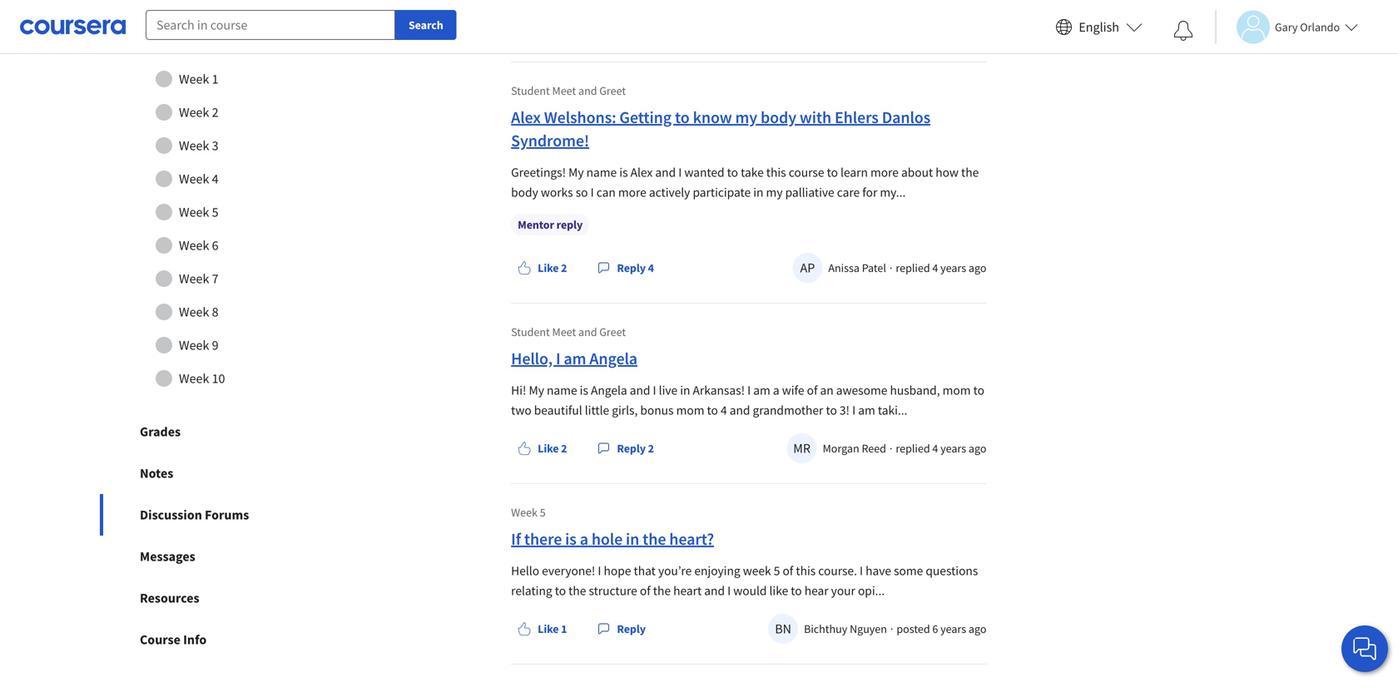 Task type: locate. For each thing, give the bounding box(es) containing it.
6
[[212, 237, 219, 254], [933, 622, 938, 637]]

· right patel
[[890, 261, 893, 276]]

0 horizontal spatial name
[[547, 383, 577, 398]]

is
[[620, 164, 628, 180], [580, 383, 588, 398], [565, 529, 577, 550]]

nguyen
[[850, 622, 887, 637]]

week 3
[[179, 137, 219, 154]]

2 meet from the top
[[552, 325, 576, 340]]

0 horizontal spatial a
[[580, 529, 588, 550]]

is down getting
[[620, 164, 628, 180]]

student up hello,
[[511, 325, 550, 340]]

danlos
[[882, 107, 931, 128]]

i left would
[[728, 583, 731, 599]]

3 years from the top
[[941, 622, 966, 637]]

0 horizontal spatial week 5
[[179, 204, 219, 221]]

week 6
[[179, 237, 219, 254]]

name up can
[[587, 164, 617, 180]]

· replied 4 years ago down taki...
[[890, 441, 987, 456]]

2 student meet and greet from the top
[[511, 325, 626, 340]]

0 vertical spatial reply
[[617, 261, 646, 276]]

and down enjoying
[[704, 583, 725, 599]]

week up week 3
[[179, 104, 209, 121]]

0 vertical spatial like 2 button
[[511, 253, 574, 283]]

1 horizontal spatial body
[[761, 107, 797, 128]]

course.
[[818, 563, 857, 579]]

3!
[[840, 403, 850, 418]]

mentor reply element
[[511, 214, 589, 236]]

1 · replied 4 years ago from the top
[[890, 261, 987, 276]]

husband,
[[890, 383, 940, 398]]

1 meet from the top
[[552, 83, 576, 98]]

body inside alex welshons: getting to know my body with ehlers danlos syndrome!
[[761, 107, 797, 128]]

1 horizontal spatial my
[[569, 164, 584, 180]]

0 vertical spatial greet
[[600, 83, 626, 98]]

in right live on the left bottom of the page
[[680, 383, 690, 398]]

1 student meet and greet from the top
[[511, 83, 626, 98]]

and up actively
[[655, 164, 676, 180]]

1 vertical spatial thumbs up image
[[518, 623, 531, 636]]

student up syndrome! on the left
[[511, 83, 550, 98]]

in down take
[[754, 184, 764, 200]]

2 vertical spatial reply
[[617, 622, 646, 637]]

2
[[212, 104, 219, 121], [561, 261, 567, 276], [561, 441, 567, 456], [648, 441, 654, 456]]

2 up 3 at the left
[[212, 104, 219, 121]]

1 horizontal spatial more
[[871, 164, 899, 180]]

0 vertical spatial in
[[754, 184, 764, 200]]

2 horizontal spatial is
[[620, 164, 628, 180]]

to down arkansas!
[[707, 403, 718, 418]]

week left 9
[[179, 337, 209, 354]]

1 vertical spatial in
[[680, 383, 690, 398]]

1 vertical spatial am
[[754, 383, 771, 398]]

years
[[941, 261, 966, 276], [941, 441, 966, 456], [941, 622, 966, 637]]

there
[[524, 529, 562, 550]]

1 vertical spatial greet
[[600, 325, 626, 340]]

mom down live on the left bottom of the page
[[676, 403, 705, 418]]

week for the week 10 link
[[179, 370, 209, 387]]

my left the palliative
[[766, 184, 783, 200]]

of left an
[[807, 383, 818, 398]]

0 vertical spatial meet
[[552, 83, 576, 98]]

week inside "link"
[[179, 304, 209, 321]]

alex
[[511, 107, 541, 128], [631, 164, 653, 180]]

notes
[[140, 465, 173, 482]]

resources link
[[100, 578, 340, 619]]

greetings!
[[511, 164, 566, 180]]

week left 7
[[179, 271, 209, 287]]

0 vertical spatial thumbs up image
[[518, 261, 531, 275]]

this up hear
[[796, 563, 816, 579]]

thumbs up image
[[518, 261, 531, 275], [518, 623, 531, 636]]

my up so
[[569, 164, 584, 180]]

chat with us image
[[1352, 636, 1378, 663]]

4 inside reply 4 'link'
[[648, 261, 654, 276]]

2 vertical spatial am
[[858, 403, 875, 418]]

course
[[140, 632, 181, 649]]

live
[[659, 383, 678, 398]]

my
[[569, 164, 584, 180], [529, 383, 544, 398]]

1 horizontal spatial this
[[796, 563, 816, 579]]

like right thumbs up icon
[[538, 441, 559, 456]]

years right patel
[[941, 261, 966, 276]]

like 2 down mentor reply
[[538, 261, 567, 276]]

two
[[511, 403, 532, 418]]

greet up 'welshons:'
[[600, 83, 626, 98]]

my right the know
[[735, 107, 758, 128]]

greet up hello, i am angela
[[600, 325, 626, 340]]

like 2 button down beautiful
[[511, 434, 574, 464]]

reply 2
[[617, 441, 654, 456]]

· right reed
[[890, 441, 893, 456]]

student for alex
[[511, 83, 550, 98]]

wife
[[782, 383, 805, 398]]

1 up week 2 link
[[212, 71, 219, 87]]

getting
[[620, 107, 672, 128]]

· replied 4 years ago for ap
[[890, 261, 987, 276]]

awesome
[[836, 383, 888, 398]]

1 horizontal spatial week 5
[[511, 505, 546, 520]]

if
[[511, 529, 521, 550]]

meet up hello, i am angela
[[552, 325, 576, 340]]

4 inside week 4 link
[[212, 171, 219, 187]]

0 horizontal spatial am
[[564, 348, 586, 369]]

week left 10
[[179, 370, 209, 387]]

0 horizontal spatial mom
[[676, 403, 705, 418]]

reply inside 'link'
[[617, 261, 646, 276]]

1 vertical spatial 1
[[561, 622, 567, 637]]

body down greetings!
[[511, 184, 538, 200]]

1 horizontal spatial name
[[587, 164, 617, 180]]

2 vertical spatial in
[[626, 529, 640, 550]]

replied right patel
[[896, 261, 930, 276]]

alex up actively
[[631, 164, 653, 180]]

is inside hi! my name is angela and i live in arkansas! i am a wife of an awesome husband, mom to two beautiful little girls, bonus mom to 4 and grandmother to 3! i am taki...
[[580, 383, 588, 398]]

2 student from the top
[[511, 325, 550, 340]]

grandmother
[[753, 403, 824, 418]]

replied for ap
[[896, 261, 930, 276]]

1 horizontal spatial 6
[[933, 622, 938, 637]]

week 5 up if
[[511, 505, 546, 520]]

0 horizontal spatial more
[[618, 184, 647, 200]]

this right take
[[766, 164, 786, 180]]

syndrome!
[[511, 130, 589, 151]]

like down mentor reply
[[538, 261, 559, 276]]

0 vertical spatial 5
[[212, 204, 219, 221]]

0 vertical spatial replied
[[896, 261, 930, 276]]

1 thumbs up image from the top
[[518, 261, 531, 275]]

2 vertical spatial years
[[941, 622, 966, 637]]

my...
[[880, 184, 906, 200]]

to right 'like'
[[791, 583, 802, 599]]

palliative
[[785, 184, 835, 200]]

name inside hi! my name is angela and i live in arkansas! i am a wife of an awesome husband, mom to two beautiful little girls, bonus mom to 4 and grandmother to 3! i am taki...
[[547, 383, 577, 398]]

4 down arkansas!
[[721, 403, 727, 418]]

5 up week 6 link
[[212, 204, 219, 221]]

am down "awesome" on the bottom right
[[858, 403, 875, 418]]

1 horizontal spatial is
[[580, 383, 588, 398]]

student meet and greet for i
[[511, 325, 626, 340]]

0 vertical spatial years
[[941, 261, 966, 276]]

week 10 link
[[116, 362, 324, 395]]

2 like from the top
[[538, 441, 559, 456]]

0 vertical spatial body
[[761, 107, 797, 128]]

name for welshons:
[[587, 164, 617, 180]]

0 horizontal spatial my
[[529, 383, 544, 398]]

1 vertical spatial more
[[618, 184, 647, 200]]

0 vertical spatial · replied 4 years ago
[[890, 261, 987, 276]]

0 horizontal spatial is
[[565, 529, 577, 550]]

week left 8
[[179, 304, 209, 321]]

1 vertical spatial ·
[[890, 441, 893, 456]]

1 like 2 button from the top
[[511, 253, 574, 283]]

2 vertical spatial 5
[[774, 563, 780, 579]]

1 vertical spatial mom
[[676, 403, 705, 418]]

1 student from the top
[[511, 83, 550, 98]]

search button
[[395, 10, 457, 40]]

3 ago from the top
[[969, 622, 987, 637]]

name
[[587, 164, 617, 180], [547, 383, 577, 398]]

1 vertical spatial this
[[796, 563, 816, 579]]

1 horizontal spatial 5
[[540, 505, 546, 520]]

more
[[871, 164, 899, 180], [618, 184, 647, 200]]

0 vertical spatial alex
[[511, 107, 541, 128]]

5 right the week
[[774, 563, 780, 579]]

post: posting in appropriate places element
[[511, 0, 987, 63]]

greet for am
[[600, 325, 626, 340]]

in right "hole"
[[626, 529, 640, 550]]

· replied 4 years ago for mr
[[890, 441, 987, 456]]

and up 'welshons:'
[[579, 83, 597, 98]]

·
[[890, 261, 893, 276], [890, 441, 893, 456], [891, 622, 893, 637]]

0 vertical spatial is
[[620, 164, 628, 180]]

1 replied from the top
[[896, 261, 930, 276]]

gary orlando
[[1275, 20, 1340, 35]]

0 horizontal spatial in
[[626, 529, 640, 550]]

1 horizontal spatial alex
[[631, 164, 653, 180]]

beautiful
[[534, 403, 582, 418]]

2 vertical spatial like
[[538, 622, 559, 637]]

0 vertical spatial my
[[735, 107, 758, 128]]

thumbs up image
[[518, 442, 531, 455]]

alex welshons: getting to know my body with ehlers danlos syndrome! link
[[511, 107, 931, 151]]

this inside greetings! my name is alex and i wanted to take this course to learn more about how the body works so i can more actively participate in my palliative care for my...
[[766, 164, 786, 180]]

2 horizontal spatial am
[[858, 403, 875, 418]]

1 horizontal spatial a
[[773, 383, 780, 398]]

anissa patel
[[829, 261, 886, 276]]

· left posted
[[891, 622, 893, 637]]

the
[[961, 164, 979, 180], [643, 529, 666, 550], [569, 583, 586, 599], [653, 583, 671, 599]]

thumbs up image down mentor at the left of page
[[518, 261, 531, 275]]

1 vertical spatial years
[[941, 441, 966, 456]]

0 vertical spatial like
[[538, 261, 559, 276]]

this
[[766, 164, 786, 180], [796, 563, 816, 579]]

week 5
[[179, 204, 219, 221], [511, 505, 546, 520]]

· replied 4 years ago right patel
[[890, 261, 987, 276]]

is inside greetings! my name is alex and i wanted to take this course to learn more about how the body works so i can more actively participate in my palliative care for my...
[[620, 164, 628, 180]]

wanted
[[684, 164, 725, 180]]

meet for i
[[552, 325, 576, 340]]

1 greet from the top
[[600, 83, 626, 98]]

and up hello, i am angela link on the bottom
[[579, 325, 597, 340]]

morgan reed
[[823, 441, 886, 456]]

student meet and greet up 'welshons:'
[[511, 83, 626, 98]]

· posted 6 years ago
[[891, 622, 987, 637]]

structure
[[589, 583, 637, 599]]

morgan
[[823, 441, 860, 456]]

reply
[[557, 217, 583, 232]]

1 like 2 from the top
[[538, 261, 567, 276]]

1 inside button
[[561, 622, 567, 637]]

am right hello,
[[564, 348, 586, 369]]

my right hi!
[[529, 383, 544, 398]]

3 like from the top
[[538, 622, 559, 637]]

anissa
[[829, 261, 860, 276]]

the right how
[[961, 164, 979, 180]]

week for week 3 'link'
[[179, 137, 209, 154]]

1 vertical spatial ago
[[969, 441, 987, 456]]

1 vertical spatial alex
[[631, 164, 653, 180]]

2 ago from the top
[[969, 441, 987, 456]]

with
[[800, 107, 832, 128]]

week up if
[[511, 505, 538, 520]]

to left take
[[727, 164, 738, 180]]

0 vertical spatial ago
[[969, 261, 987, 276]]

6 right posted
[[933, 622, 938, 637]]

am left wife
[[754, 383, 771, 398]]

like 2 right thumbs up icon
[[538, 441, 567, 456]]

4 down actively
[[648, 261, 654, 276]]

my inside greetings! my name is alex and i wanted to take this course to learn more about how the body works so i can more actively participate in my palliative care for my...
[[569, 164, 584, 180]]

1 vertical spatial student meet and greet
[[511, 325, 626, 340]]

student for hello,
[[511, 325, 550, 340]]

meet up 'welshons:'
[[552, 83, 576, 98]]

name up beautiful
[[547, 383, 577, 398]]

week for week 9 link
[[179, 337, 209, 354]]

student meet and greet for welshons:
[[511, 83, 626, 98]]

1 vertical spatial like
[[538, 441, 559, 456]]

english button
[[1049, 0, 1150, 54]]

1 like from the top
[[538, 261, 559, 276]]

the down you're
[[653, 583, 671, 599]]

week 7 link
[[116, 262, 324, 296]]

1 vertical spatial like 2
[[538, 441, 567, 456]]

i left "hope"
[[598, 563, 601, 579]]

5 up there on the left bottom
[[540, 505, 546, 520]]

1 for like 1
[[561, 622, 567, 637]]

body left with
[[761, 107, 797, 128]]

2 replied from the top
[[896, 441, 930, 456]]

0 vertical spatial my
[[569, 164, 584, 180]]

1 vertical spatial of
[[783, 563, 794, 579]]

years right posted
[[941, 622, 966, 637]]

can
[[597, 184, 616, 200]]

2 greet from the top
[[600, 325, 626, 340]]

like 1 button
[[511, 614, 574, 644]]

1 horizontal spatial my
[[766, 184, 783, 200]]

the down everyone!
[[569, 583, 586, 599]]

1 vertical spatial my
[[766, 184, 783, 200]]

0 horizontal spatial my
[[735, 107, 758, 128]]

an
[[820, 383, 834, 398]]

2 vertical spatial ago
[[969, 622, 987, 637]]

1 horizontal spatial am
[[754, 383, 771, 398]]

0 horizontal spatial 6
[[212, 237, 219, 254]]

this for heart?
[[796, 563, 816, 579]]

1 vertical spatial student
[[511, 325, 550, 340]]

1 vertical spatial my
[[529, 383, 544, 398]]

1 horizontal spatial 1
[[561, 622, 567, 637]]

like 2 button down mentor at the left of page
[[511, 253, 574, 283]]

0 horizontal spatial 1
[[212, 71, 219, 87]]

week left 3 at the left
[[179, 137, 209, 154]]

week 9 link
[[116, 329, 324, 362]]

how
[[936, 164, 959, 180]]

0 vertical spatial student meet and greet
[[511, 83, 626, 98]]

10
[[212, 370, 225, 387]]

1 reply from the top
[[617, 261, 646, 276]]

is right there on the left bottom
[[565, 529, 577, 550]]

1 years from the top
[[941, 261, 966, 276]]

1 vertical spatial body
[[511, 184, 538, 200]]

ap
[[800, 260, 815, 276]]

like 2
[[538, 261, 567, 276], [538, 441, 567, 456]]

2 like 2 from the top
[[538, 441, 567, 456]]

my
[[735, 107, 758, 128], [766, 184, 783, 200]]

like 2 button for ap
[[511, 253, 574, 283]]

in inside hi! my name is angela and i live in arkansas! i am a wife of an awesome husband, mom to two beautiful little girls, bonus mom to 4 and grandmother to 3! i am taki...
[[680, 383, 690, 398]]

angela up girls,
[[590, 348, 638, 369]]

to left the know
[[675, 107, 690, 128]]

0 horizontal spatial this
[[766, 164, 786, 180]]

week inside 'link'
[[179, 137, 209, 154]]

thumbs up image for ap
[[518, 261, 531, 275]]

2 thumbs up image from the top
[[518, 623, 531, 636]]

week for week 5 link
[[179, 204, 209, 221]]

1 vertical spatial name
[[547, 383, 577, 398]]

to
[[675, 107, 690, 128], [727, 164, 738, 180], [827, 164, 838, 180], [974, 383, 985, 398], [707, 403, 718, 418], [826, 403, 837, 418], [555, 583, 566, 599], [791, 583, 802, 599]]

my inside hi! my name is angela and i live in arkansas! i am a wife of an awesome husband, mom to two beautiful little girls, bonus mom to 4 and grandmother to 3! i am taki...
[[529, 383, 544, 398]]

help center image
[[1355, 639, 1375, 659]]

of down the that
[[640, 583, 651, 599]]

· for hello, i am angela
[[890, 441, 893, 456]]

2 horizontal spatial in
[[754, 184, 764, 200]]

week up week 7
[[179, 237, 209, 254]]

1 horizontal spatial in
[[680, 383, 690, 398]]

0 vertical spatial student
[[511, 83, 550, 98]]

0 horizontal spatial alex
[[511, 107, 541, 128]]

a left "hole"
[[580, 529, 588, 550]]

2 · replied 4 years ago from the top
[[890, 441, 987, 456]]

6 up 7
[[212, 237, 219, 254]]

reply 4
[[617, 261, 654, 276]]

2 vertical spatial of
[[640, 583, 651, 599]]

a
[[773, 383, 780, 398], [580, 529, 588, 550]]

bichthuy
[[804, 622, 848, 637]]

years for if there is a hole in the heart?
[[941, 622, 966, 637]]

1 vertical spatial meet
[[552, 325, 576, 340]]

that
[[634, 563, 656, 579]]

like down relating
[[538, 622, 559, 637]]

years right reed
[[941, 441, 966, 456]]

is up "little" on the bottom
[[580, 383, 588, 398]]

· for if there is a hole in the heart?
[[891, 622, 893, 637]]

0 vertical spatial like 2
[[538, 261, 567, 276]]

0 vertical spatial this
[[766, 164, 786, 180]]

like 2 for ap
[[538, 261, 567, 276]]

1 vertical spatial angela
[[591, 383, 627, 398]]

week for week 8 "link" on the left top of page
[[179, 304, 209, 321]]

1 vertical spatial · replied 4 years ago
[[890, 441, 987, 456]]

2 like 2 button from the top
[[511, 434, 574, 464]]

name inside greetings! my name is alex and i wanted to take this course to learn more about how the body works so i can more actively participate in my palliative care for my...
[[587, 164, 617, 180]]

2 horizontal spatial 5
[[774, 563, 780, 579]]

thumbs up image left like 1
[[518, 623, 531, 636]]

a left wife
[[773, 383, 780, 398]]

info
[[183, 632, 207, 649]]

i
[[679, 164, 682, 180], [591, 184, 594, 200], [556, 348, 561, 369], [653, 383, 656, 398], [748, 383, 751, 398], [852, 403, 856, 418], [598, 563, 601, 579], [860, 563, 863, 579], [728, 583, 731, 599]]

week 5 up week 6 on the left
[[179, 204, 219, 221]]

your
[[831, 583, 856, 599]]

i left have
[[860, 563, 863, 579]]

messages link
[[100, 536, 340, 578]]

bn
[[775, 621, 792, 638]]

hello
[[511, 563, 539, 579]]

and inside greetings! my name is alex and i wanted to take this course to learn more about how the body works so i can more actively participate in my palliative care for my...
[[655, 164, 676, 180]]

2 horizontal spatial of
[[807, 383, 818, 398]]

2 years from the top
[[941, 441, 966, 456]]

this inside hello everyone!  i hope that you're enjoying week 5 of this course. i have some questions relating to the structure of the heart and i would like to hear your opi...
[[796, 563, 816, 579]]

reply 4 link
[[590, 253, 661, 283]]

greet for getting
[[600, 83, 626, 98]]

2 reply from the top
[[617, 441, 646, 456]]

ago for if there is a hole in the heart?
[[969, 622, 987, 637]]

ago for hello, i am angela
[[969, 441, 987, 456]]

i up actively
[[679, 164, 682, 180]]

1 vertical spatial like 2 button
[[511, 434, 574, 464]]

alex welshons: getting to know my body with ehlers danlos syndrome!
[[511, 107, 931, 151]]

week for week 6 link
[[179, 237, 209, 254]]

0 horizontal spatial of
[[640, 583, 651, 599]]

grades
[[140, 424, 181, 440]]

reply for mr
[[617, 441, 646, 456]]

greetings! my name is alex and i wanted to take this course to learn more about how the body works so i can more actively participate in my palliative care for my...
[[511, 164, 979, 200]]

thumbs up image inside like 1 button
[[518, 623, 531, 636]]



Task type: vqa. For each thing, say whether or not it's contained in the screenshot.
rightmost Courses)
no



Task type: describe. For each thing, give the bounding box(es) containing it.
welshons:
[[544, 107, 616, 128]]

if there is a hole in the heart?
[[511, 529, 714, 550]]

thumbs up image for bn
[[518, 623, 531, 636]]

to right 'husband,'
[[974, 383, 985, 398]]

is for am
[[580, 383, 588, 398]]

1 for week 1
[[212, 71, 219, 87]]

0 vertical spatial more
[[871, 164, 899, 180]]

meet for welshons:
[[552, 83, 576, 98]]

if there is a hole in the heart? link
[[511, 529, 714, 550]]

and inside hello everyone!  i hope that you're enjoying week 5 of this course. i have some questions relating to the structure of the heart and i would like to hear your opi...
[[704, 583, 725, 599]]

week
[[743, 563, 771, 579]]

little
[[585, 403, 609, 418]]

a inside hi! my name is angela and i live in arkansas! i am a wife of an awesome husband, mom to two beautiful little girls, bonus mom to 4 and grandmother to 3! i am taki...
[[773, 383, 780, 398]]

and down arkansas!
[[730, 403, 750, 418]]

bonus
[[640, 403, 674, 418]]

actively
[[649, 184, 690, 200]]

0 vertical spatial ·
[[890, 261, 893, 276]]

messages
[[140, 549, 195, 565]]

4 right patel
[[933, 261, 938, 276]]

week 1
[[179, 71, 219, 87]]

the up the that
[[643, 529, 666, 550]]

2 down reply
[[561, 261, 567, 276]]

like 1
[[538, 622, 567, 637]]

0 vertical spatial am
[[564, 348, 586, 369]]

week 4
[[179, 171, 219, 187]]

hi!
[[511, 383, 526, 398]]

week 2
[[179, 104, 219, 121]]

mr
[[793, 440, 811, 457]]

week 8
[[179, 304, 219, 321]]

0 vertical spatial 6
[[212, 237, 219, 254]]

2 vertical spatial is
[[565, 529, 577, 550]]

7
[[212, 271, 219, 287]]

patel
[[862, 261, 886, 276]]

0 vertical spatial angela
[[590, 348, 638, 369]]

1 horizontal spatial of
[[783, 563, 794, 579]]

2 down bonus
[[648, 441, 654, 456]]

0 horizontal spatial 5
[[212, 204, 219, 221]]

hi! my name is angela and i live in arkansas! i am a wife of an awesome husband, mom to two beautiful little girls, bonus mom to 4 and grandmother to 3! i am taki...
[[511, 383, 985, 418]]

my inside alex welshons: getting to know my body with ehlers danlos syndrome!
[[735, 107, 758, 128]]

gary
[[1275, 20, 1298, 35]]

show notifications image
[[1174, 21, 1194, 41]]

reply for ap
[[617, 261, 646, 276]]

course info link
[[100, 619, 340, 661]]

my for welshons:
[[569, 164, 584, 180]]

of inside hi! my name is angela and i live in arkansas! i am a wife of an awesome husband, mom to two beautiful little girls, bonus mom to 4 and grandmother to 3! i am taki...
[[807, 383, 818, 398]]

week 6 link
[[116, 229, 324, 262]]

mentor reply
[[518, 217, 583, 232]]

hello, i am angela link
[[511, 348, 638, 369]]

8
[[212, 304, 219, 321]]

like
[[770, 583, 788, 599]]

week 7
[[179, 271, 219, 287]]

1 vertical spatial 6
[[933, 622, 938, 637]]

week for week 1 link
[[179, 71, 209, 87]]

coursera image
[[20, 14, 126, 40]]

girls,
[[612, 403, 638, 418]]

i left live on the left bottom of the page
[[653, 383, 656, 398]]

1 vertical spatial a
[[580, 529, 588, 550]]

to down everyone!
[[555, 583, 566, 599]]

forums
[[205, 507, 249, 524]]

body inside greetings! my name is alex and i wanted to take this course to learn more about how the body works so i can more actively participate in my palliative care for my...
[[511, 184, 538, 200]]

gary orlando button
[[1215, 10, 1358, 44]]

reply link
[[590, 614, 653, 644]]

opi...
[[858, 583, 885, 599]]

reply 2 link
[[590, 434, 661, 464]]

everyone!
[[542, 563, 595, 579]]

week 8 link
[[116, 296, 324, 329]]

2 down beautiful
[[561, 441, 567, 456]]

to inside alex welshons: getting to know my body with ehlers danlos syndrome!
[[675, 107, 690, 128]]

heart?
[[669, 529, 714, 550]]

heart
[[673, 583, 702, 599]]

relating
[[511, 583, 552, 599]]

1 vertical spatial 5
[[540, 505, 546, 520]]

angela inside hi! my name is angela and i live in arkansas! i am a wife of an awesome husband, mom to two beautiful little girls, bonus mom to 4 and grandmother to 3! i am taki...
[[591, 383, 627, 398]]

5 inside hello everyone!  i hope that you're enjoying week 5 of this course. i have some questions relating to the structure of the heart and i would like to hear your opi...
[[774, 563, 780, 579]]

is for getting
[[620, 164, 628, 180]]

alex inside alex welshons: getting to know my body with ehlers danlos syndrome!
[[511, 107, 541, 128]]

0 vertical spatial week 5
[[179, 204, 219, 221]]

week for week 2 link
[[179, 104, 209, 121]]

i right arkansas!
[[748, 383, 751, 398]]

like 2 for mr
[[538, 441, 567, 456]]

4 right reed
[[933, 441, 938, 456]]

hello everyone!  i hope that you're enjoying week 5 of this course. i have some questions relating to the structure of the heart and i would like to hear your opi...
[[511, 563, 978, 599]]

learn
[[841, 164, 868, 180]]

questions
[[926, 563, 978, 579]]

1 vertical spatial week 5
[[511, 505, 546, 520]]

1 ago from the top
[[969, 261, 987, 276]]

reed
[[862, 441, 886, 456]]

bichthuy nguyen
[[804, 622, 887, 637]]

week for week 7 link
[[179, 271, 209, 287]]

course
[[789, 164, 824, 180]]

replied for mr
[[896, 441, 930, 456]]

resources
[[140, 590, 199, 607]]

my inside greetings! my name is alex and i wanted to take this course to learn more about how the body works so i can more actively participate in my palliative care for my...
[[766, 184, 783, 200]]

hello,
[[511, 348, 553, 369]]

course info
[[140, 632, 207, 649]]

to left 3!
[[826, 403, 837, 418]]

3 reply from the top
[[617, 622, 646, 637]]

week 9
[[179, 337, 219, 354]]

mentor
[[518, 217, 554, 232]]

Search in course text field
[[146, 10, 395, 40]]

ehlers
[[835, 107, 879, 128]]

week for week 4 link
[[179, 171, 209, 187]]

for
[[863, 184, 878, 200]]

week 4 link
[[116, 162, 324, 196]]

arkansas!
[[693, 383, 745, 398]]

works
[[541, 184, 573, 200]]

week 5 link
[[116, 196, 324, 229]]

to left "learn"
[[827, 164, 838, 180]]

would
[[734, 583, 767, 599]]

my for i
[[529, 383, 544, 398]]

i right hello,
[[556, 348, 561, 369]]

so
[[576, 184, 588, 200]]

discussion
[[140, 507, 202, 524]]

search
[[409, 17, 443, 32]]

post: greetings from west bengal, india element
[[511, 665, 987, 683]]

taki...
[[878, 403, 908, 418]]

the inside greetings! my name is alex and i wanted to take this course to learn more about how the body works so i can more actively participate in my palliative care for my...
[[961, 164, 979, 180]]

years for hello, i am angela
[[941, 441, 966, 456]]

enjoying
[[694, 563, 741, 579]]

0 vertical spatial mom
[[943, 383, 971, 398]]

discussion forums link
[[100, 495, 340, 536]]

hope
[[604, 563, 631, 579]]

know
[[693, 107, 732, 128]]

i right so
[[591, 184, 594, 200]]

alex inside greetings! my name is alex and i wanted to take this course to learn more about how the body works so i can more actively participate in my palliative care for my...
[[631, 164, 653, 180]]

i right 3!
[[852, 403, 856, 418]]

week 10
[[179, 370, 225, 387]]

posted
[[897, 622, 930, 637]]

like for there
[[538, 622, 559, 637]]

4 inside hi! my name is angela and i live in arkansas! i am a wife of an awesome husband, mom to two beautiful little girls, bonus mom to 4 and grandmother to 3! i am taki...
[[721, 403, 727, 418]]

this for with
[[766, 164, 786, 180]]

like for i
[[538, 441, 559, 456]]

in inside greetings! my name is alex and i wanted to take this course to learn more about how the body works so i can more actively participate in my palliative care for my...
[[754, 184, 764, 200]]

week 2 link
[[116, 96, 324, 129]]

name for i
[[547, 383, 577, 398]]

like 2 button for mr
[[511, 434, 574, 464]]

and up girls,
[[630, 383, 650, 398]]



